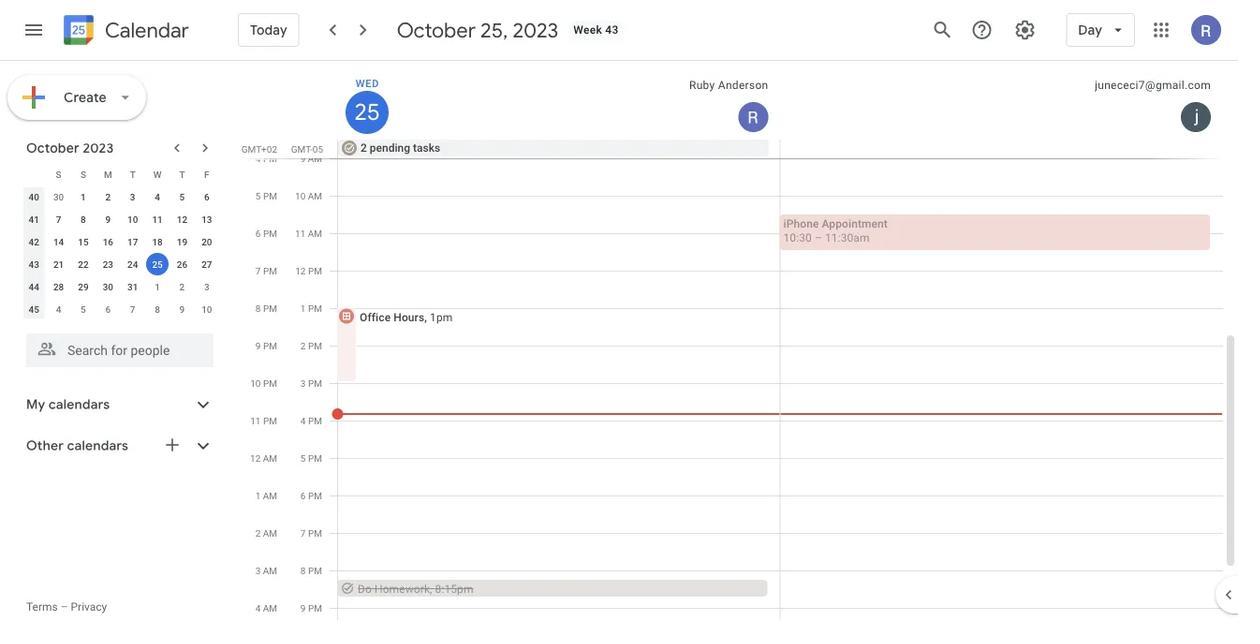 Task type: vqa. For each thing, say whether or not it's contained in the screenshot.


Task type: locate. For each thing, give the bounding box(es) containing it.
3 down '2 pm'
[[301, 378, 306, 389]]

november 9 element
[[171, 298, 193, 320]]

day
[[1079, 22, 1103, 38]]

25
[[353, 97, 379, 127], [152, 259, 163, 270]]

17 element
[[122, 230, 144, 253]]

s
[[56, 169, 61, 180], [81, 169, 86, 180]]

0 vertical spatial 4 pm
[[256, 153, 277, 164]]

calendars
[[49, 396, 110, 413], [67, 438, 128, 454]]

1 vertical spatial 7 pm
[[301, 528, 322, 539]]

0 horizontal spatial 5 pm
[[256, 190, 277, 201]]

row containing s
[[22, 163, 219, 186]]

am down 3 am
[[263, 602, 277, 614]]

1 horizontal spatial –
[[815, 231, 823, 244]]

10 up 11 pm
[[250, 378, 261, 389]]

0 vertical spatial 2023
[[513, 17, 559, 43]]

pm left gmt-
[[263, 153, 277, 164]]

30 for september 30 element at top left
[[53, 191, 64, 202]]

am up 10 am
[[308, 153, 322, 164]]

10 inside the 10 element
[[127, 214, 138, 225]]

2023 right "25,"
[[513, 17, 559, 43]]

wed
[[356, 77, 380, 89]]

1 horizontal spatial 8 pm
[[301, 565, 322, 576]]

29 element
[[72, 275, 95, 298]]

am up 4 am at the bottom left
[[263, 565, 277, 576]]

1 horizontal spatial 11
[[250, 415, 261, 426]]

12 am
[[250, 453, 277, 464]]

4 pm left gmt-
[[256, 153, 277, 164]]

– right "terms" link
[[61, 601, 68, 614]]

10 up the 17
[[127, 214, 138, 225]]

row containing 40
[[22, 186, 219, 208]]

10 for 10 pm
[[250, 378, 261, 389]]

iphone appointment 10:30 – 11:30am
[[784, 217, 888, 244]]

11 up 12 am
[[250, 415, 261, 426]]

october for october 2023
[[26, 140, 80, 156]]

am down 1 am
[[263, 528, 277, 539]]

1 t from the left
[[130, 169, 136, 180]]

1 horizontal spatial 25
[[353, 97, 379, 127]]

3 down '27' element
[[204, 281, 210, 292]]

pm left the 11 am
[[263, 228, 277, 239]]

11
[[152, 214, 163, 225], [295, 228, 306, 239], [250, 415, 261, 426]]

10 element
[[122, 208, 144, 230]]

7 right the 2 am
[[301, 528, 306, 539]]

row group
[[22, 186, 219, 320]]

am
[[308, 153, 322, 164], [308, 190, 322, 201], [308, 228, 322, 239], [263, 453, 277, 464], [263, 490, 277, 501], [263, 528, 277, 539], [263, 565, 277, 576], [263, 602, 277, 614]]

6 pm right 1 am
[[301, 490, 322, 501]]

11 down 10 am
[[295, 228, 306, 239]]

0 vertical spatial 9 pm
[[256, 340, 277, 351]]

november 2 element
[[171, 275, 193, 298]]

43
[[606, 23, 619, 37], [29, 259, 39, 270]]

30
[[53, 191, 64, 202], [103, 281, 113, 292]]

4
[[256, 153, 261, 164], [155, 191, 160, 202], [56, 304, 61, 315], [301, 415, 306, 426], [255, 602, 261, 614]]

9 down november 2 element at top
[[180, 304, 185, 315]]

13 element
[[196, 208, 218, 230]]

2 s from the left
[[81, 169, 86, 180]]

2 pending tasks row
[[330, 140, 1239, 158]]

3 up the 10 element
[[130, 191, 135, 202]]

0 vertical spatial october
[[397, 17, 476, 43]]

2 t from the left
[[179, 169, 185, 180]]

am up the 2 am
[[263, 490, 277, 501]]

11 element
[[146, 208, 169, 230]]

1 vertical spatial 8 pm
[[301, 565, 322, 576]]

25 grid
[[240, 61, 1239, 621]]

9 up 10 pm
[[256, 340, 261, 351]]

0 horizontal spatial 30
[[53, 191, 64, 202]]

20
[[202, 236, 212, 247]]

2 for 2 pending tasks
[[361, 141, 367, 155]]

25 down wed
[[353, 97, 379, 127]]

0 vertical spatial 5 pm
[[256, 190, 277, 201]]

9
[[300, 153, 306, 164], [105, 214, 111, 225], [180, 304, 185, 315], [256, 340, 261, 351], [301, 602, 306, 614]]

4 row from the top
[[22, 230, 219, 253]]

pm up 10 pm
[[263, 340, 277, 351]]

1 down 12 am
[[255, 490, 261, 501]]

25 down 18
[[152, 259, 163, 270]]

12 down 11 pm
[[250, 453, 261, 464]]

,
[[425, 311, 427, 324], [430, 582, 432, 595]]

1 horizontal spatial 4 pm
[[301, 415, 322, 426]]

7 row from the top
[[22, 298, 219, 320]]

october left "25,"
[[397, 17, 476, 43]]

8 pm
[[256, 303, 277, 314], [301, 565, 322, 576]]

– inside iphone appointment 10:30 – 11:30am
[[815, 231, 823, 244]]

8 down 'november 1' element
[[155, 304, 160, 315]]

ruby
[[690, 79, 715, 92]]

5 row from the top
[[22, 253, 219, 275]]

6 left the 11 am
[[256, 228, 261, 239]]

homework
[[375, 582, 430, 595]]

1 horizontal spatial 12
[[250, 453, 261, 464]]

pm right 4 am at the bottom left
[[308, 602, 322, 614]]

s up september 30 element at top left
[[56, 169, 61, 180]]

pm left 12 pm
[[263, 265, 277, 276]]

2 am
[[255, 528, 277, 539]]

4 am
[[255, 602, 277, 614]]

0 vertical spatial 43
[[606, 23, 619, 37]]

8
[[81, 214, 86, 225], [256, 303, 261, 314], [155, 304, 160, 315], [301, 565, 306, 576]]

hours
[[394, 311, 425, 324]]

1pm
[[430, 311, 453, 324]]

8 right 3 am
[[301, 565, 306, 576]]

2 down 26 element
[[180, 281, 185, 292]]

5
[[256, 190, 261, 201], [180, 191, 185, 202], [81, 304, 86, 315], [301, 453, 306, 464]]

2 down m
[[105, 191, 111, 202]]

6 row from the top
[[22, 275, 219, 298]]

october 2023 grid
[[18, 163, 219, 320]]

30 inside "element"
[[103, 281, 113, 292]]

5 pm
[[256, 190, 277, 201], [301, 453, 322, 464]]

2 horizontal spatial 12
[[295, 265, 306, 276]]

10 down 'november 3' element
[[202, 304, 212, 315]]

1 vertical spatial 43
[[29, 259, 39, 270]]

2 for 2 am
[[255, 528, 261, 539]]

pm right the 2 am
[[308, 528, 322, 539]]

2 left pending
[[361, 141, 367, 155]]

5 down 29 'element'
[[81, 304, 86, 315]]

6 down 30 "element"
[[105, 304, 111, 315]]

terms
[[26, 601, 58, 614]]

1 horizontal spatial 5 pm
[[301, 453, 322, 464]]

october up september 30 element at top left
[[26, 140, 80, 156]]

november 5 element
[[72, 298, 95, 320]]

0 horizontal spatial 11
[[152, 214, 163, 225]]

9 right 4 am at the bottom left
[[301, 602, 306, 614]]

t
[[130, 169, 136, 180], [179, 169, 185, 180]]

row
[[22, 163, 219, 186], [22, 186, 219, 208], [22, 208, 219, 230], [22, 230, 219, 253], [22, 253, 219, 275], [22, 275, 219, 298], [22, 298, 219, 320]]

None search field
[[0, 326, 232, 367]]

office hours , 1pm
[[360, 311, 453, 324]]

0 vertical spatial 12
[[177, 214, 188, 225]]

10
[[295, 190, 306, 201], [127, 214, 138, 225], [202, 304, 212, 315], [250, 378, 261, 389]]

30 right 40
[[53, 191, 64, 202]]

pm up 1 pm
[[308, 265, 322, 276]]

9 inside "element"
[[180, 304, 185, 315]]

t right w
[[179, 169, 185, 180]]

0 horizontal spatial 43
[[29, 259, 39, 270]]

appointment
[[822, 217, 888, 230]]

7 pm
[[256, 265, 277, 276], [301, 528, 322, 539]]

23
[[103, 259, 113, 270]]

day button
[[1067, 7, 1136, 52]]

pm down 10 pm
[[263, 415, 277, 426]]

1 horizontal spatial 30
[[103, 281, 113, 292]]

1 horizontal spatial s
[[81, 169, 86, 180]]

october
[[397, 17, 476, 43], [26, 140, 80, 156]]

6 pm
[[256, 228, 277, 239], [301, 490, 322, 501]]

3 row from the top
[[22, 208, 219, 230]]

5 pm right 12 am
[[301, 453, 322, 464]]

0 horizontal spatial 8 pm
[[256, 303, 277, 314]]

11 for 11
[[152, 214, 163, 225]]

am down 9 am
[[308, 190, 322, 201]]

1 vertical spatial 2023
[[83, 140, 114, 156]]

5 down gmt+02
[[256, 190, 261, 201]]

row group containing 40
[[22, 186, 219, 320]]

0 vertical spatial 7 pm
[[256, 265, 277, 276]]

1 vertical spatial october
[[26, 140, 80, 156]]

0 horizontal spatial october
[[26, 140, 80, 156]]

3 up 4 am at the bottom left
[[255, 565, 261, 576]]

15 element
[[72, 230, 95, 253]]

8 pm left 1 pm
[[256, 303, 277, 314]]

terms link
[[26, 601, 58, 614]]

0 horizontal spatial 12
[[177, 214, 188, 225]]

s left m
[[81, 169, 86, 180]]

calendar element
[[60, 11, 189, 52]]

0 horizontal spatial 25
[[152, 259, 163, 270]]

8 pm right 3 am
[[301, 565, 322, 576]]

calendars up other calendars
[[49, 396, 110, 413]]

25, today element
[[146, 253, 169, 275]]

2 down 1 pm
[[301, 340, 306, 351]]

3
[[130, 191, 135, 202], [204, 281, 210, 292], [301, 378, 306, 389], [255, 565, 261, 576]]

1 horizontal spatial ,
[[430, 582, 432, 595]]

1 am
[[255, 490, 277, 501]]

0 horizontal spatial –
[[61, 601, 68, 614]]

2 horizontal spatial 11
[[295, 228, 306, 239]]

w
[[153, 169, 162, 180]]

1 horizontal spatial october
[[397, 17, 476, 43]]

0 vertical spatial calendars
[[49, 396, 110, 413]]

, left 8:15pm
[[430, 582, 432, 595]]

4 pm down the 3 pm in the left bottom of the page
[[301, 415, 322, 426]]

gmt-05
[[291, 143, 323, 155]]

november 3 element
[[196, 275, 218, 298]]

september 30 element
[[47, 186, 70, 208]]

12 element
[[171, 208, 193, 230]]

1 vertical spatial 5 pm
[[301, 453, 322, 464]]

1 vertical spatial calendars
[[67, 438, 128, 454]]

1 down 12 pm
[[301, 303, 306, 314]]

anderson
[[718, 79, 769, 92]]

12 pm
[[295, 265, 322, 276]]

12
[[177, 214, 188, 225], [295, 265, 306, 276], [250, 453, 261, 464]]

30 element
[[97, 275, 119, 298]]

43 down 42
[[29, 259, 39, 270]]

15
[[78, 236, 89, 247]]

1 vertical spatial 30
[[103, 281, 113, 292]]

1 horizontal spatial 2023
[[513, 17, 559, 43]]

1 for 1 pm
[[301, 303, 306, 314]]

wednesday, october 25, today element
[[346, 91, 389, 134]]

30 down 23
[[103, 281, 113, 292]]

43 right week
[[606, 23, 619, 37]]

19 element
[[171, 230, 193, 253]]

11 up 18
[[152, 214, 163, 225]]

5 up 12 "element"
[[180, 191, 185, 202]]

am for 3 am
[[263, 565, 277, 576]]

0 vertical spatial 25
[[353, 97, 379, 127]]

0 horizontal spatial t
[[130, 169, 136, 180]]

november 10 element
[[196, 298, 218, 320]]

row containing 45
[[22, 298, 219, 320]]

, for hours
[[425, 311, 427, 324]]

1 row from the top
[[22, 163, 219, 186]]

8 up 15 element
[[81, 214, 86, 225]]

7
[[56, 214, 61, 225], [256, 265, 261, 276], [130, 304, 135, 315], [301, 528, 306, 539]]

7 pm left 12 pm
[[256, 265, 277, 276]]

26
[[177, 259, 188, 270]]

9 pm right 4 am at the bottom left
[[301, 602, 322, 614]]

do homework , 8:15pm
[[358, 582, 474, 595]]

2 row from the top
[[22, 186, 219, 208]]

0 vertical spatial 30
[[53, 191, 64, 202]]

10 inside november 10 element
[[202, 304, 212, 315]]

2
[[361, 141, 367, 155], [105, 191, 111, 202], [180, 281, 185, 292], [301, 340, 306, 351], [255, 528, 261, 539]]

5 pm left 10 am
[[256, 190, 277, 201]]

12 up 19
[[177, 214, 188, 225]]

12 inside "element"
[[177, 214, 188, 225]]

pm right 12 am
[[308, 453, 322, 464]]

gmt-
[[291, 143, 313, 155]]

terms – privacy
[[26, 601, 107, 614]]

0 horizontal spatial ,
[[425, 311, 427, 324]]

today button
[[238, 7, 300, 52]]

pm down '2 pm'
[[308, 378, 322, 389]]

2 down 1 am
[[255, 528, 261, 539]]

1 up "november 8" element
[[155, 281, 160, 292]]

0 vertical spatial 11
[[152, 214, 163, 225]]

2 for 2 pm
[[301, 340, 306, 351]]

4 pm
[[256, 153, 277, 164], [301, 415, 322, 426]]

26 element
[[171, 253, 193, 275]]

9 left 05
[[300, 153, 306, 164]]

0 vertical spatial 6 pm
[[256, 228, 277, 239]]

, for homework
[[430, 582, 432, 595]]

1 vertical spatial ,
[[430, 582, 432, 595]]

1 horizontal spatial 43
[[606, 23, 619, 37]]

row containing 42
[[22, 230, 219, 253]]

1 horizontal spatial 6 pm
[[301, 490, 322, 501]]

1 vertical spatial 25
[[152, 259, 163, 270]]

1 vertical spatial 12
[[295, 265, 306, 276]]

0 vertical spatial –
[[815, 231, 823, 244]]

2 inside button
[[361, 141, 367, 155]]

44
[[29, 281, 39, 292]]

9 pm
[[256, 340, 277, 351], [301, 602, 322, 614]]

17
[[127, 236, 138, 247]]

0 horizontal spatial s
[[56, 169, 61, 180]]

2023 up m
[[83, 140, 114, 156]]

24
[[127, 259, 138, 270]]

t left w
[[130, 169, 136, 180]]

other
[[26, 438, 64, 454]]

0 vertical spatial ,
[[425, 311, 427, 324]]

am up 1 am
[[263, 453, 277, 464]]

pm left 1 pm
[[263, 303, 277, 314]]

10 for november 10 element
[[202, 304, 212, 315]]

–
[[815, 231, 823, 244], [61, 601, 68, 614]]

11 inside 11 element
[[152, 214, 163, 225]]

am up 12 pm
[[308, 228, 322, 239]]

1 horizontal spatial t
[[179, 169, 185, 180]]

22 element
[[72, 253, 95, 275]]

privacy
[[71, 601, 107, 614]]

8:15pm
[[435, 582, 474, 595]]

12 for 12 pm
[[295, 265, 306, 276]]

7 down september 30 element at top left
[[56, 214, 61, 225]]

2 pending tasks
[[361, 141, 440, 155]]

7 pm right the 2 am
[[301, 528, 322, 539]]

11 pm
[[250, 415, 277, 426]]

5 right 12 am
[[301, 453, 306, 464]]

12 for 12 am
[[250, 453, 261, 464]]

1 vertical spatial 11
[[295, 228, 306, 239]]

9 pm up 10 pm
[[256, 340, 277, 351]]

pm up '2 pm'
[[308, 303, 322, 314]]

21
[[53, 259, 64, 270]]

12 for 12
[[177, 214, 188, 225]]

junececi7@gmail.com
[[1095, 79, 1212, 92]]

november 4 element
[[47, 298, 70, 320]]

18
[[152, 236, 163, 247]]

am for 2 am
[[263, 528, 277, 539]]

pm
[[263, 153, 277, 164], [263, 190, 277, 201], [263, 228, 277, 239], [263, 265, 277, 276], [308, 265, 322, 276], [263, 303, 277, 314], [308, 303, 322, 314], [263, 340, 277, 351], [308, 340, 322, 351], [263, 378, 277, 389], [308, 378, 322, 389], [263, 415, 277, 426], [308, 415, 322, 426], [308, 453, 322, 464], [308, 490, 322, 501], [308, 528, 322, 539], [308, 565, 322, 576], [308, 602, 322, 614]]

2 vertical spatial 12
[[250, 453, 261, 464]]

1 vertical spatial 9 pm
[[301, 602, 322, 614]]

2 vertical spatial 11
[[250, 415, 261, 426]]

0 horizontal spatial 9 pm
[[256, 340, 277, 351]]



Task type: describe. For each thing, give the bounding box(es) containing it.
29
[[78, 281, 89, 292]]

10 for the 10 element
[[127, 214, 138, 225]]

4 down the 3 pm in the left bottom of the page
[[301, 415, 306, 426]]

40
[[29, 191, 39, 202]]

5 inside the november 5 element
[[81, 304, 86, 315]]

1 horizontal spatial 7 pm
[[301, 528, 322, 539]]

6 right 1 am
[[301, 490, 306, 501]]

2 pm
[[301, 340, 322, 351]]

43 inside october 2023 "grid"
[[29, 259, 39, 270]]

november 7 element
[[122, 298, 144, 320]]

30 for 30 "element"
[[103, 281, 113, 292]]

9 up '16' element
[[105, 214, 111, 225]]

pending
[[370, 141, 410, 155]]

row containing 41
[[22, 208, 219, 230]]

other calendars button
[[4, 431, 232, 461]]

wed 25
[[353, 77, 380, 127]]

13
[[202, 214, 212, 225]]

10 am
[[295, 190, 322, 201]]

42
[[29, 236, 39, 247]]

am for 1 am
[[263, 490, 277, 501]]

31 element
[[122, 275, 144, 298]]

0 horizontal spatial 7 pm
[[256, 265, 277, 276]]

25,
[[481, 17, 508, 43]]

am for 9 am
[[308, 153, 322, 164]]

6 down 'f'
[[204, 191, 210, 202]]

week
[[574, 23, 603, 37]]

pm left 10 am
[[263, 190, 277, 201]]

11 for 11 am
[[295, 228, 306, 239]]

pm up 11 pm
[[263, 378, 277, 389]]

row containing 44
[[22, 275, 219, 298]]

28
[[53, 281, 64, 292]]

9 am
[[300, 153, 322, 164]]

my
[[26, 396, 45, 413]]

office
[[360, 311, 391, 324]]

create
[[64, 89, 107, 106]]

f
[[204, 169, 209, 180]]

ruby anderson
[[690, 79, 769, 92]]

3 am
[[255, 565, 277, 576]]

21 element
[[47, 253, 70, 275]]

19
[[177, 236, 188, 247]]

calendars for my calendars
[[49, 396, 110, 413]]

7 down 31 element
[[130, 304, 135, 315]]

10 for 10 am
[[295, 190, 306, 201]]

1 right september 30 element at top left
[[81, 191, 86, 202]]

other calendars
[[26, 438, 128, 454]]

11:30am
[[825, 231, 870, 244]]

pm down 1 pm
[[308, 340, 322, 351]]

row group inside october 2023 "grid"
[[22, 186, 219, 320]]

november 1 element
[[146, 275, 169, 298]]

1 for 1 am
[[255, 490, 261, 501]]

3 for 3 pm
[[301, 378, 306, 389]]

23 element
[[97, 253, 119, 275]]

16 element
[[97, 230, 119, 253]]

m
[[104, 169, 112, 180]]

main drawer image
[[22, 19, 45, 41]]

25 inside wed 25
[[353, 97, 379, 127]]

27 element
[[196, 253, 218, 275]]

tasks
[[413, 141, 440, 155]]

6 inside "element"
[[105, 304, 111, 315]]

18 element
[[146, 230, 169, 253]]

0 horizontal spatial 4 pm
[[256, 153, 277, 164]]

10:30
[[784, 231, 812, 244]]

october 2023
[[26, 140, 114, 156]]

25 column header
[[338, 61, 781, 140]]

31
[[127, 281, 138, 292]]

iphone
[[784, 217, 819, 230]]

14 element
[[47, 230, 70, 253]]

1 vertical spatial 4 pm
[[301, 415, 322, 426]]

row containing 43
[[22, 253, 219, 275]]

my calendars button
[[4, 390, 232, 420]]

7 left 12 pm
[[256, 265, 261, 276]]

3 for 'november 3' element
[[204, 281, 210, 292]]

05
[[313, 143, 323, 155]]

october for october 25, 2023
[[397, 17, 476, 43]]

calendars for other calendars
[[67, 438, 128, 454]]

4 down 28 element
[[56, 304, 61, 315]]

10 pm
[[250, 378, 277, 389]]

today
[[250, 22, 287, 38]]

4 left gmt-
[[256, 153, 261, 164]]

0 horizontal spatial 6 pm
[[256, 228, 277, 239]]

11 for 11 pm
[[250, 415, 261, 426]]

2 for november 2 element at top
[[180, 281, 185, 292]]

week 43
[[574, 23, 619, 37]]

4 down 3 am
[[255, 602, 261, 614]]

calendar
[[105, 17, 189, 44]]

2 pending tasks button
[[338, 140, 769, 156]]

16
[[103, 236, 113, 247]]

0 horizontal spatial 2023
[[83, 140, 114, 156]]

1 for 'november 1' element
[[155, 281, 160, 292]]

27
[[202, 259, 212, 270]]

3 for 3 am
[[255, 565, 261, 576]]

november 6 element
[[97, 298, 119, 320]]

14
[[53, 236, 64, 247]]

my calendars
[[26, 396, 110, 413]]

privacy link
[[71, 601, 107, 614]]

am for 12 am
[[263, 453, 277, 464]]

45
[[29, 304, 39, 315]]

pm right 3 am
[[308, 565, 322, 576]]

4 up 11 element
[[155, 191, 160, 202]]

8 right november 10 element
[[256, 303, 261, 314]]

1 vertical spatial 6 pm
[[301, 490, 322, 501]]

settings menu image
[[1014, 19, 1037, 41]]

22
[[78, 259, 89, 270]]

am for 11 am
[[308, 228, 322, 239]]

20 element
[[196, 230, 218, 253]]

1 pm
[[301, 303, 322, 314]]

november 8 element
[[146, 298, 169, 320]]

11 am
[[295, 228, 322, 239]]

calendar heading
[[101, 17, 189, 44]]

28 element
[[47, 275, 70, 298]]

add other calendars image
[[163, 436, 182, 454]]

1 s from the left
[[56, 169, 61, 180]]

october 25, 2023
[[397, 17, 559, 43]]

pm right 1 am
[[308, 490, 322, 501]]

pm down the 3 pm in the left bottom of the page
[[308, 415, 322, 426]]

24 element
[[122, 253, 144, 275]]

25 inside cell
[[152, 259, 163, 270]]

0 vertical spatial 8 pm
[[256, 303, 277, 314]]

am for 4 am
[[263, 602, 277, 614]]

am for 10 am
[[308, 190, 322, 201]]

25 cell
[[145, 253, 170, 275]]

1 horizontal spatial 9 pm
[[301, 602, 322, 614]]

1 vertical spatial –
[[61, 601, 68, 614]]

Search for people text field
[[37, 334, 202, 367]]

41
[[29, 214, 39, 225]]

do
[[358, 582, 372, 595]]

gmt+02
[[241, 143, 277, 155]]

3 pm
[[301, 378, 322, 389]]

8 inside "november 8" element
[[155, 304, 160, 315]]

create button
[[7, 75, 146, 120]]



